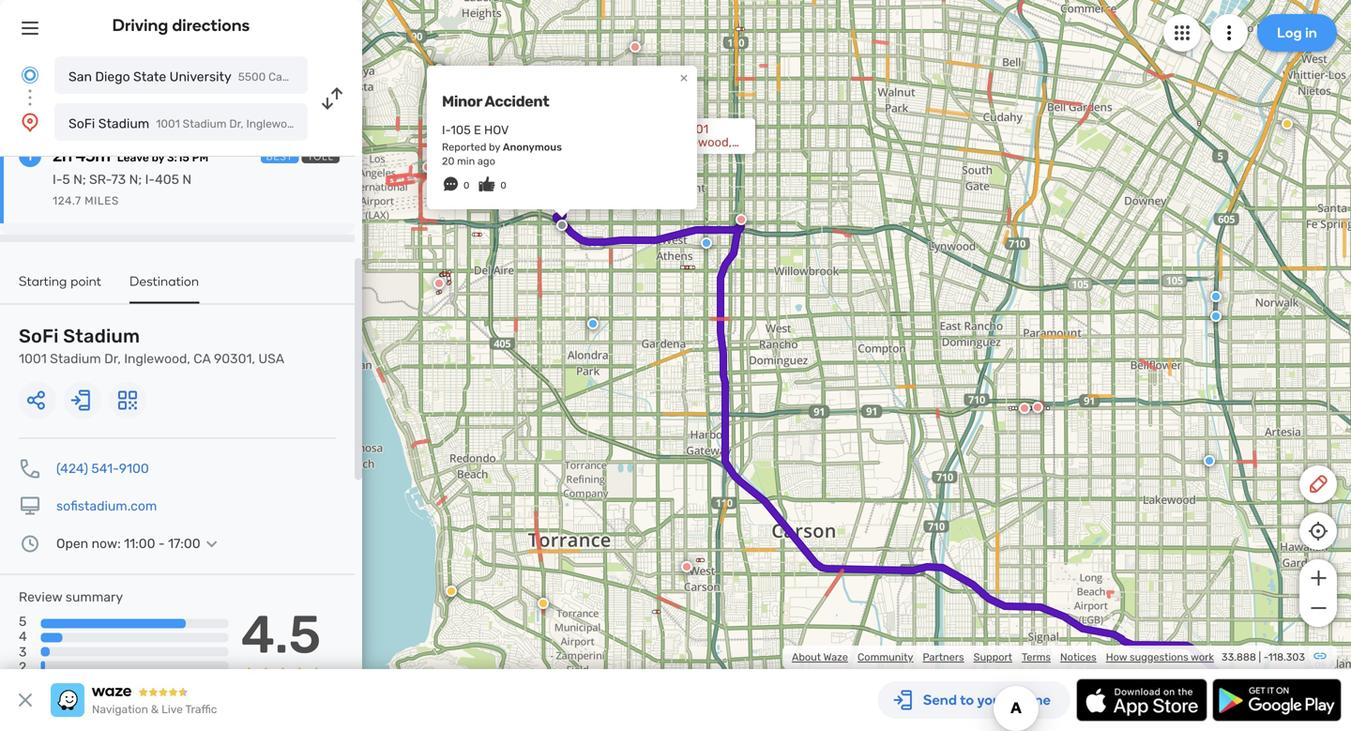 Task type: locate. For each thing, give the bounding box(es) containing it.
sofi inside sofi stadium, 1001 stadium dr, inglewood, ca 90301, usa
[[602, 122, 626, 137]]

1 horizontal spatial road closed image
[[630, 41, 641, 53]]

by up ago
[[489, 141, 500, 153]]

1 horizontal spatial n;
[[129, 172, 142, 187]]

i- down leave
[[145, 172, 155, 187]]

541-
[[91, 461, 119, 476]]

2 vertical spatial inglewood,
[[124, 351, 190, 367]]

open
[[56, 536, 88, 551]]

0 horizontal spatial road closed image
[[422, 161, 434, 173]]

2 horizontal spatial usa
[[662, 148, 686, 163]]

best
[[266, 151, 293, 162]]

1 vertical spatial ca
[[602, 148, 618, 163]]

1001
[[156, 117, 180, 130], [683, 122, 709, 137], [19, 351, 47, 367]]

5 up the 124.7
[[62, 172, 70, 187]]

dr, inside sofi stadium, 1001 stadium dr, inglewood, ca 90301, usa
[[652, 135, 668, 150]]

1 horizontal spatial 5
[[62, 172, 70, 187]]

5 up 3
[[19, 614, 27, 629]]

x image
[[14, 689, 37, 711]]

0 down i-105 e hov reported by anonymous 20 min ago
[[501, 180, 507, 191]]

2 vertical spatial 90301,
[[214, 351, 255, 367]]

2 horizontal spatial i-
[[442, 123, 451, 137]]

0 down min
[[464, 180, 470, 191]]

1 horizontal spatial by
[[489, 141, 500, 153]]

90301,
[[323, 117, 359, 130], [620, 148, 659, 163], [214, 351, 255, 367]]

- right |
[[1264, 651, 1269, 664]]

0 vertical spatial ca
[[306, 117, 321, 130]]

sofi up 45m
[[69, 116, 95, 131]]

i- inside i-105 e hov reported by anonymous 20 min ago
[[442, 123, 451, 137]]

2 vertical spatial dr,
[[104, 351, 121, 367]]

inglewood, down × link
[[671, 135, 732, 150]]

sofi stadium 1001 stadium dr, inglewood, ca 90301, usa
[[69, 116, 384, 131], [19, 325, 284, 367]]

2 horizontal spatial inglewood,
[[671, 135, 732, 150]]

2 horizontal spatial 90301,
[[620, 148, 659, 163]]

ca
[[306, 117, 321, 130], [602, 148, 618, 163], [194, 351, 211, 367]]

n; right '73' at the left of the page
[[129, 172, 142, 187]]

× link
[[676, 68, 693, 86]]

review summary
[[19, 589, 123, 605]]

1 horizontal spatial 1001
[[156, 117, 180, 130]]

hazard image
[[1282, 118, 1293, 130], [538, 598, 549, 609]]

suggestions
[[1130, 651, 1189, 664]]

ago
[[478, 155, 495, 168]]

inglewood, up best
[[246, 117, 303, 130]]

inglewood, down destination "button"
[[124, 351, 190, 367]]

0 horizontal spatial -
[[159, 536, 165, 551]]

1 horizontal spatial ca
[[306, 117, 321, 130]]

9100
[[119, 461, 149, 476]]

2 vertical spatial usa
[[258, 351, 284, 367]]

waze
[[824, 651, 848, 664]]

stadium up 2h 45m leave by 3:15 pm
[[98, 116, 149, 131]]

1001 up the 3:15
[[156, 117, 180, 130]]

0 vertical spatial -
[[159, 536, 165, 551]]

(424) 541-9100 link
[[56, 461, 149, 476]]

0 horizontal spatial i-
[[53, 172, 62, 187]]

zoom in image
[[1307, 567, 1330, 589]]

5
[[62, 172, 70, 187], [19, 614, 27, 629]]

0 horizontal spatial 0
[[464, 180, 470, 191]]

sofi stadium 1001 stadium dr, inglewood, ca 90301, usa up pm
[[69, 116, 384, 131]]

0 vertical spatial 90301,
[[323, 117, 359, 130]]

&
[[151, 703, 159, 716]]

1 vertical spatial 90301,
[[620, 148, 659, 163]]

sofi stadium 1001 stadium dr, inglewood, ca 90301, usa down destination "button"
[[19, 325, 284, 367]]

2 vertical spatial ca
[[194, 351, 211, 367]]

0 horizontal spatial by
[[152, 151, 164, 164]]

usa
[[361, 117, 384, 130], [662, 148, 686, 163], [258, 351, 284, 367]]

i- up the 124.7
[[53, 172, 62, 187]]

1 vertical spatial inglewood,
[[671, 135, 732, 150]]

0 horizontal spatial ca
[[194, 351, 211, 367]]

clock image
[[19, 533, 41, 555]]

2
[[19, 659, 26, 675]]

1
[[28, 148, 32, 164]]

1 n; from the left
[[73, 172, 86, 187]]

pencil image
[[1307, 473, 1330, 496]]

1001 down "starting point" button
[[19, 351, 47, 367]]

stadium down "starting point" button
[[50, 351, 101, 367]]

1 vertical spatial dr,
[[652, 135, 668, 150]]

1 vertical spatial usa
[[662, 148, 686, 163]]

state
[[133, 69, 166, 84]]

0 vertical spatial sofi stadium 1001 stadium dr, inglewood, ca 90301, usa
[[69, 116, 384, 131]]

i- up "reported"
[[442, 123, 451, 137]]

0 horizontal spatial n;
[[73, 172, 86, 187]]

university
[[170, 69, 232, 84]]

starting point
[[19, 273, 101, 289]]

2 n; from the left
[[129, 172, 142, 187]]

2 horizontal spatial dr,
[[652, 135, 668, 150]]

accident
[[485, 92, 549, 110]]

call image
[[19, 458, 41, 480]]

2 horizontal spatial road closed image
[[736, 214, 747, 225]]

stadium
[[98, 116, 149, 131], [183, 117, 227, 130], [602, 135, 649, 150], [63, 325, 140, 347], [50, 351, 101, 367]]

support link
[[974, 651, 1013, 664]]

1 horizontal spatial 0
[[501, 180, 507, 191]]

now:
[[92, 536, 121, 551]]

n;
[[73, 172, 86, 187], [129, 172, 142, 187]]

by left the 3:15
[[152, 151, 164, 164]]

0 vertical spatial hazard image
[[1282, 118, 1293, 130]]

stadium inside sofi stadium, 1001 stadium dr, inglewood, ca 90301, usa
[[602, 135, 649, 150]]

road closed image
[[630, 41, 641, 53], [422, 161, 434, 173], [736, 214, 747, 225]]

i- for 105
[[442, 123, 451, 137]]

1 vertical spatial -
[[1264, 651, 1269, 664]]

2 vertical spatial road closed image
[[736, 214, 747, 225]]

dr,
[[229, 117, 244, 130], [652, 135, 668, 150], [104, 351, 121, 367]]

n; left sr- at the left top of page
[[73, 172, 86, 187]]

0 vertical spatial inglewood,
[[246, 117, 303, 130]]

road closed image
[[434, 278, 445, 289], [1032, 402, 1044, 413], [1019, 403, 1031, 414], [681, 561, 693, 573]]

- right the '11:00'
[[159, 536, 165, 551]]

-
[[159, 536, 165, 551], [1264, 651, 1269, 664]]

navigation & live traffic
[[92, 703, 217, 716]]

sofi left the stadium,
[[602, 122, 626, 137]]

sofi down "starting point" button
[[19, 325, 59, 347]]

0 vertical spatial dr,
[[229, 117, 244, 130]]

police image
[[701, 237, 712, 249], [1211, 291, 1222, 302], [588, 318, 599, 329], [1204, 455, 1215, 466]]

open now: 11:00 - 17:00 button
[[56, 536, 223, 551]]

ca right anonymous
[[602, 148, 618, 163]]

20
[[442, 155, 455, 168]]

stadium,
[[629, 122, 680, 137]]

0
[[464, 180, 470, 191], [501, 180, 507, 191]]

0 horizontal spatial usa
[[258, 351, 284, 367]]

ca up toll at the top
[[306, 117, 321, 130]]

i-105 e hov reported by anonymous 20 min ago
[[442, 123, 562, 168]]

2 horizontal spatial ca
[[602, 148, 618, 163]]

1 horizontal spatial -
[[1264, 651, 1269, 664]]

118.303
[[1269, 651, 1306, 664]]

2 horizontal spatial sofi
[[602, 122, 626, 137]]

1001 inside sofi stadium, 1001 stadium dr, inglewood, ca 90301, usa
[[683, 122, 709, 137]]

0 vertical spatial usa
[[361, 117, 384, 130]]

stadium right anonymous
[[602, 135, 649, 150]]

minor
[[442, 92, 482, 110]]

san diego state university
[[69, 69, 232, 84]]

anonymous
[[503, 141, 562, 153]]

e
[[474, 123, 481, 137]]

0 horizontal spatial 5
[[19, 614, 27, 629]]

5 inside i-5 n; sr-73 n; i-405 n 124.7 miles
[[62, 172, 70, 187]]

directions
[[172, 15, 250, 35]]

0 horizontal spatial sofi
[[19, 325, 59, 347]]

i-
[[442, 123, 451, 137], [53, 172, 62, 187], [145, 172, 155, 187]]

driving
[[112, 15, 168, 35]]

inglewood,
[[246, 117, 303, 130], [671, 135, 732, 150], [124, 351, 190, 367]]

ca down destination "button"
[[194, 351, 211, 367]]

0 vertical spatial 5
[[62, 172, 70, 187]]

0 horizontal spatial dr,
[[104, 351, 121, 367]]

2 horizontal spatial 1001
[[683, 122, 709, 137]]

by
[[489, 141, 500, 153], [152, 151, 164, 164]]

san
[[69, 69, 92, 84]]

sr-
[[89, 172, 111, 187]]

sofi inside sofi stadium 1001 stadium dr, inglewood, ca 90301, usa
[[19, 325, 59, 347]]

san diego state university button
[[54, 56, 308, 94]]

|
[[1259, 651, 1262, 664]]

1 vertical spatial hazard image
[[538, 598, 549, 609]]

1 horizontal spatial 90301,
[[323, 117, 359, 130]]

summary
[[66, 589, 123, 605]]

1 vertical spatial 5
[[19, 614, 27, 629]]

notices
[[1061, 651, 1097, 664]]

×
[[680, 68, 688, 86]]

1001 right the stadium,
[[683, 122, 709, 137]]

open now: 11:00 - 17:00
[[56, 536, 201, 551]]

police image
[[1211, 311, 1222, 322]]

miles
[[85, 194, 119, 207]]

0 horizontal spatial hazard image
[[538, 598, 549, 609]]

1 horizontal spatial inglewood,
[[246, 117, 303, 130]]

1 horizontal spatial sofi
[[69, 116, 95, 131]]

computer image
[[19, 495, 41, 518]]

about
[[792, 651, 821, 664]]



Task type: vqa. For each thing, say whether or not it's contained in the screenshot.
10389 related to House
no



Task type: describe. For each thing, give the bounding box(es) containing it.
destination button
[[130, 273, 199, 304]]

1 vertical spatial sofi stadium 1001 stadium dr, inglewood, ca 90301, usa
[[19, 325, 284, 367]]

chevron down image
[[201, 536, 223, 551]]

destination
[[130, 273, 199, 289]]

0 vertical spatial road closed image
[[630, 41, 641, 53]]

toll
[[307, 151, 334, 162]]

2h
[[53, 145, 72, 166]]

3
[[19, 644, 27, 660]]

405
[[155, 172, 179, 187]]

starting
[[19, 273, 67, 289]]

zoom out image
[[1307, 597, 1330, 619]]

2 0 from the left
[[501, 180, 507, 191]]

navigation
[[92, 703, 148, 716]]

1 0 from the left
[[464, 180, 470, 191]]

usa inside sofi stadium, 1001 stadium dr, inglewood, ca 90301, usa
[[662, 148, 686, 163]]

i- for 5
[[53, 172, 62, 187]]

live
[[161, 703, 183, 716]]

0 horizontal spatial inglewood,
[[124, 351, 190, 367]]

5 inside 5 4 3 2
[[19, 614, 27, 629]]

0 horizontal spatial 90301,
[[214, 351, 255, 367]]

point
[[71, 273, 101, 289]]

4
[[19, 629, 27, 644]]

reported
[[442, 141, 487, 153]]

diego
[[95, 69, 130, 84]]

3:15
[[167, 151, 189, 164]]

traffic
[[185, 703, 217, 716]]

hov
[[484, 123, 509, 137]]

0 horizontal spatial 1001
[[19, 351, 47, 367]]

17:00
[[168, 536, 201, 551]]

90301, inside sofi stadium, 1001 stadium dr, inglewood, ca 90301, usa
[[620, 148, 659, 163]]

current location image
[[19, 64, 41, 86]]

how
[[1106, 651, 1128, 664]]

work
[[1191, 651, 1214, 664]]

45m
[[76, 145, 111, 166]]

n
[[182, 172, 192, 187]]

min
[[457, 155, 475, 168]]

terms
[[1022, 651, 1051, 664]]

73
[[111, 172, 126, 187]]

location image
[[19, 111, 41, 133]]

accident image
[[434, 64, 445, 75]]

1 horizontal spatial i-
[[145, 172, 155, 187]]

by inside i-105 e hov reported by anonymous 20 min ago
[[489, 141, 500, 153]]

leave
[[117, 151, 149, 164]]

community
[[858, 651, 914, 664]]

i-5 n; sr-73 n; i-405 n 124.7 miles
[[53, 172, 192, 207]]

how suggestions work link
[[1106, 651, 1214, 664]]

review
[[19, 589, 62, 605]]

ca inside sofi stadium, 1001 stadium dr, inglewood, ca 90301, usa
[[602, 148, 618, 163]]

notices link
[[1061, 651, 1097, 664]]

105
[[451, 123, 471, 137]]

about waze community partners support terms notices how suggestions work 33.888 | -118.303
[[792, 651, 1306, 664]]

(424)
[[56, 461, 88, 476]]

hazard image
[[446, 586, 457, 597]]

1 horizontal spatial hazard image
[[1282, 118, 1293, 130]]

(424) 541-9100
[[56, 461, 149, 476]]

driving directions
[[112, 15, 250, 35]]

2h 45m leave by 3:15 pm
[[53, 145, 209, 166]]

partners link
[[923, 651, 964, 664]]

4.5
[[241, 604, 321, 666]]

1 horizontal spatial usa
[[361, 117, 384, 130]]

stadium up pm
[[183, 117, 227, 130]]

community link
[[858, 651, 914, 664]]

about waze link
[[792, 651, 848, 664]]

minor accident
[[442, 92, 549, 110]]

5 4 3 2
[[19, 614, 27, 675]]

partners
[[923, 651, 964, 664]]

sofistadium.com
[[56, 498, 157, 514]]

support
[[974, 651, 1013, 664]]

stadium down point
[[63, 325, 140, 347]]

1 horizontal spatial dr,
[[229, 117, 244, 130]]

inglewood, inside sofi stadium, 1001 stadium dr, inglewood, ca 90301, usa
[[671, 135, 732, 150]]

1 vertical spatial road closed image
[[422, 161, 434, 173]]

by inside 2h 45m leave by 3:15 pm
[[152, 151, 164, 164]]

sofi stadium, 1001 stadium dr, inglewood, ca 90301, usa
[[602, 122, 732, 163]]

11:00
[[124, 536, 155, 551]]

33.888
[[1222, 651, 1257, 664]]

link image
[[1313, 649, 1328, 664]]

sofistadium.com link
[[56, 498, 157, 514]]

starting point button
[[19, 273, 101, 302]]

124.7
[[53, 194, 81, 207]]

terms link
[[1022, 651, 1051, 664]]

pm
[[192, 151, 209, 164]]



